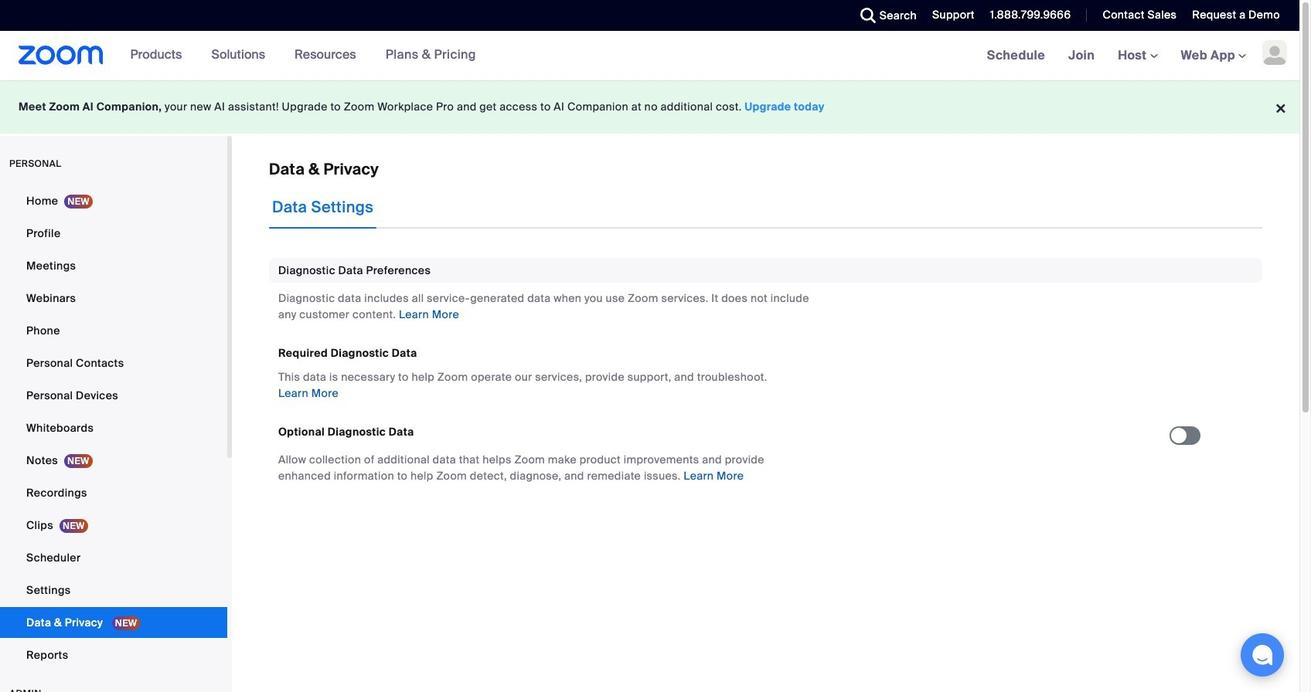 Task type: locate. For each thing, give the bounding box(es) containing it.
footer
[[0, 80, 1300, 134]]

meetings navigation
[[976, 31, 1300, 81]]

banner
[[0, 31, 1300, 81]]

tab
[[269, 186, 377, 229]]

product information navigation
[[103, 31, 488, 80]]

open chat image
[[1252, 645, 1274, 667]]

personal menu menu
[[0, 186, 227, 673]]



Task type: vqa. For each thing, say whether or not it's contained in the screenshot.
Home link
no



Task type: describe. For each thing, give the bounding box(es) containing it.
profile picture image
[[1263, 40, 1288, 65]]

zoom logo image
[[19, 46, 103, 65]]



